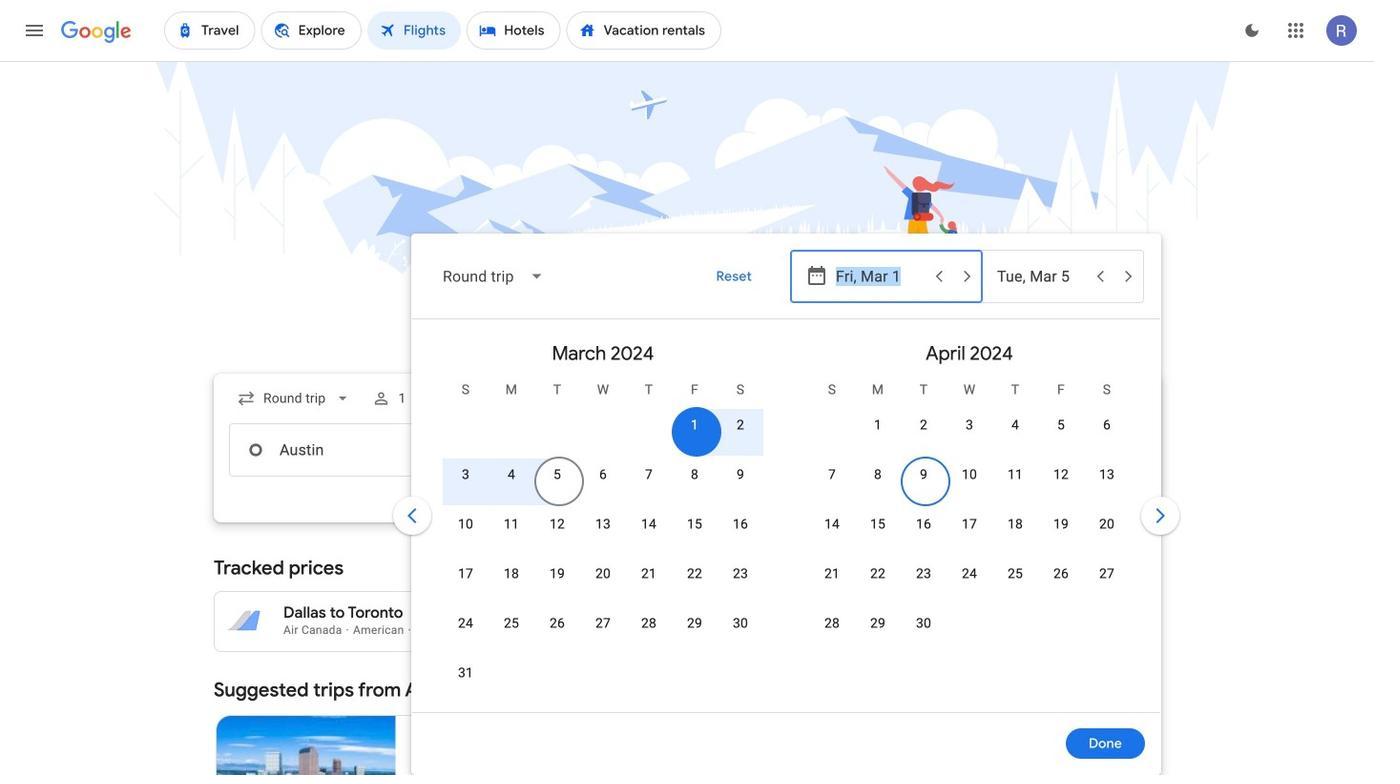 Task type: locate. For each thing, give the bounding box(es) containing it.
mon, mar 11 element
[[504, 515, 519, 534]]

row down mon, apr 22 element
[[809, 606, 947, 660]]

main menu image
[[23, 19, 46, 42]]

row up wed, mar 27 element
[[443, 556, 764, 611]]

wed, apr 10 element
[[962, 466, 977, 485]]

Departure text field
[[836, 251, 924, 303], [836, 425, 924, 476]]

row group
[[420, 327, 786, 710], [786, 327, 1153, 705]]

cell down the sat, apr 20 element
[[1084, 558, 1130, 604]]

None text field
[[229, 424, 498, 477]]

2 row group from the left
[[786, 327, 1153, 705]]

fri, mar 1, departure date. element
[[691, 416, 699, 435]]

1206 US dollars text field
[[467, 622, 508, 638]]

tue, mar 19 element
[[550, 565, 565, 584]]

wed, mar 6 element
[[599, 466, 607, 485]]

fri, apr 19 element
[[1054, 515, 1069, 534]]

row down wed, apr 10 element
[[809, 507, 1130, 561]]

sat, mar 9 element
[[737, 466, 745, 485]]

wed, apr 17 element
[[962, 515, 977, 534]]

sat, mar 16 element
[[733, 515, 748, 534]]

3 cell from the left
[[993, 558, 1038, 604]]

row
[[672, 400, 764, 462], [855, 400, 1130, 462], [443, 457, 764, 512], [809, 457, 1130, 512], [443, 507, 764, 561], [809, 507, 1130, 561], [443, 556, 764, 611], [809, 556, 1130, 611], [443, 606, 764, 660], [809, 606, 947, 660]]

None field
[[428, 254, 560, 300], [229, 382, 360, 416], [428, 254, 560, 300], [229, 382, 360, 416]]

4 cell from the left
[[1038, 558, 1084, 604]]

fri, apr 12 element
[[1054, 466, 1069, 485]]

0 vertical spatial departure text field
[[836, 251, 924, 303]]

sun, mar 31 element
[[458, 664, 473, 683]]

fri, mar 29 element
[[687, 615, 703, 634]]

thu, mar 7 element
[[645, 466, 653, 485]]

suggested trips from austin region
[[214, 668, 1161, 776]]

sun, mar 24 element
[[458, 615, 473, 634]]

cell up tue, apr 30 element on the right bottom of the page
[[901, 558, 947, 604]]

fri, mar 22 element
[[687, 565, 703, 584]]

wed, mar 27 element
[[596, 615, 611, 634]]

sun, apr 14 element
[[825, 515, 840, 534]]

cell down the thu, apr 18 element
[[993, 558, 1038, 604]]

cell down wed, apr 17 element
[[947, 558, 993, 604]]

sat, apr 6 element
[[1103, 416, 1111, 435]]

thu, apr 4 element
[[1012, 416, 1019, 435]]

1 cell from the left
[[901, 558, 947, 604]]

row up wed, mar 13 element
[[443, 457, 764, 512]]

mon, apr 29 element
[[870, 615, 886, 634]]

mon, mar 18 element
[[504, 565, 519, 584]]

row up wed, mar 20 element at the left bottom of the page
[[443, 507, 764, 561]]

tue, mar 12 element
[[550, 515, 565, 534]]

cell
[[901, 558, 947, 604], [947, 558, 993, 604], [993, 558, 1038, 604], [1038, 558, 1084, 604], [1084, 558, 1130, 604]]

row down wed, mar 20 element at the left bottom of the page
[[443, 606, 764, 660]]

sat, apr 13 element
[[1099, 466, 1115, 485]]

sun, apr 7 element
[[828, 466, 836, 485]]

1 vertical spatial departure text field
[[836, 425, 924, 476]]

sat, mar 30 element
[[733, 615, 748, 634]]

cell down fri, apr 19 element
[[1038, 558, 1084, 604]]

2 cell from the left
[[947, 558, 993, 604]]

mon, apr 22 element
[[870, 565, 886, 584]]

grid
[[420, 327, 1153, 724]]

thu, mar 14 element
[[641, 515, 657, 534]]

1 departure text field from the top
[[836, 251, 924, 303]]



Task type: describe. For each thing, give the bounding box(es) containing it.
row down wed, apr 17 element
[[809, 556, 1130, 611]]

386 US dollars text field
[[792, 604, 826, 623]]

fri, mar 8 element
[[691, 466, 699, 485]]

sat, mar 2 element
[[737, 416, 745, 435]]

tue, mar 26 element
[[550, 615, 565, 634]]

thu, apr 18 element
[[1008, 515, 1023, 534]]

previous image
[[389, 493, 435, 539]]

mon, apr 8 element
[[874, 466, 882, 485]]

sun, mar 3 element
[[462, 466, 470, 485]]

row up wed, apr 17 element
[[809, 457, 1130, 512]]

Return text field
[[997, 251, 1085, 303]]

tue, apr 9 element
[[920, 466, 928, 485]]

frontier image
[[411, 772, 426, 776]]

change appearance image
[[1229, 8, 1275, 53]]

grid inside flight search field
[[420, 327, 1153, 724]]

row up thu, apr 11 element
[[855, 400, 1130, 462]]

mon, mar 4 element
[[508, 466, 515, 485]]

5 cell from the left
[[1084, 558, 1130, 604]]

sun, mar 10 element
[[458, 515, 473, 534]]

tue, apr 16 element
[[916, 515, 932, 534]]

tracked prices region
[[214, 546, 1161, 653]]

tue, mar 5, return date. element
[[554, 466, 561, 485]]

sun, mar 17 element
[[458, 565, 473, 584]]

fri, apr 5 element
[[1058, 416, 1065, 435]]

fri, mar 15 element
[[687, 515, 703, 534]]

sat, mar 23 element
[[733, 565, 748, 584]]

2 departure text field from the top
[[836, 425, 924, 476]]

1 row group from the left
[[420, 327, 786, 710]]

wed, apr 3 element
[[966, 416, 974, 435]]

thu, mar 28 element
[[641, 615, 657, 634]]

Return text field
[[997, 425, 1085, 476]]

sat, apr 20 element
[[1099, 515, 1115, 534]]

row up sat, mar 9 element
[[672, 400, 764, 462]]

mon, apr 15 element
[[870, 515, 886, 534]]

mon, apr 1 element
[[874, 416, 882, 435]]

thu, apr 11 element
[[1008, 466, 1023, 485]]

tue, apr 2 element
[[920, 416, 928, 435]]

next image
[[1138, 493, 1184, 539]]

158 US dollars text field
[[795, 622, 826, 638]]

sun, apr 28 element
[[825, 615, 840, 634]]

wed, mar 13 element
[[596, 515, 611, 534]]

2614 US dollars text field
[[463, 604, 508, 623]]

Flight search field
[[199, 234, 1184, 776]]

thu, mar 21 element
[[641, 565, 657, 584]]

wed, mar 20 element
[[596, 565, 611, 584]]

mon, mar 25 element
[[504, 615, 519, 634]]

sun, apr 21 element
[[825, 565, 840, 584]]

tue, apr 30 element
[[916, 615, 932, 634]]



Task type: vqa. For each thing, say whether or not it's contained in the screenshot.
the "Send" to the bottom
no



